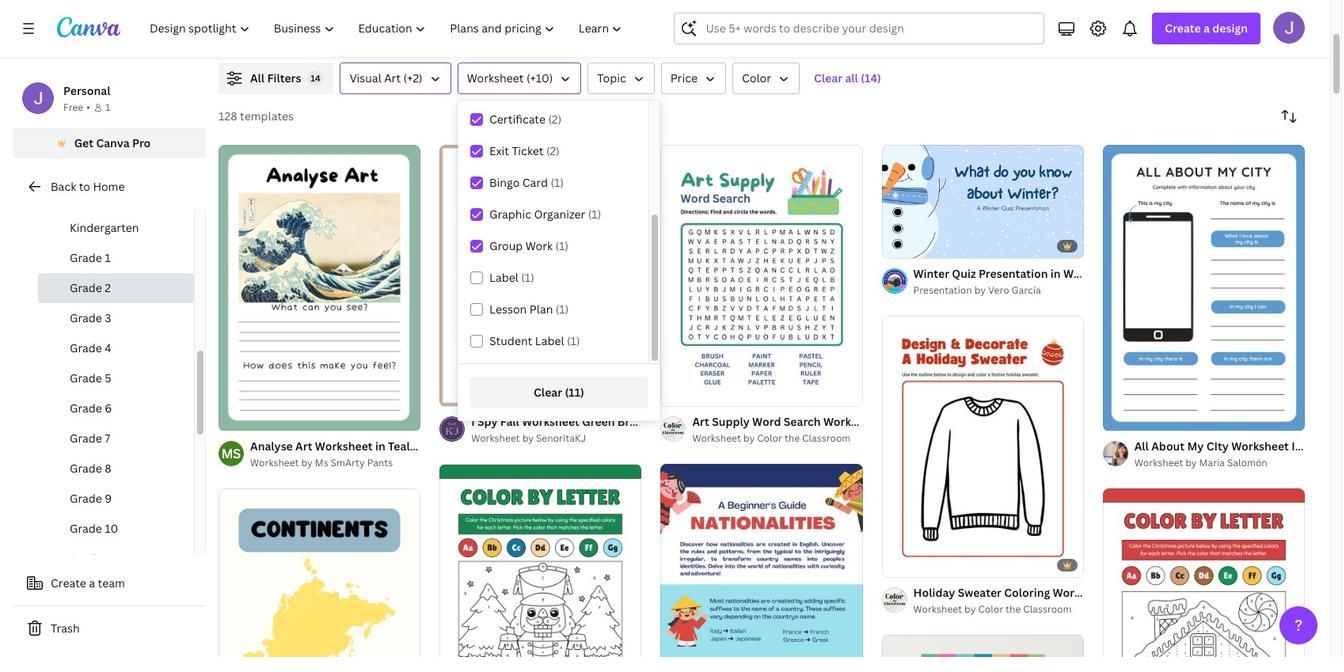 Task type: vqa. For each thing, say whether or not it's contained in the screenshot.
Notes inside 'button'
no



Task type: locate. For each thing, give the bounding box(es) containing it.
jacob simon image
[[1273, 12, 1305, 44]]

green
[[582, 414, 615, 429]]

grade left 5 at the bottom
[[70, 371, 102, 386]]

0 horizontal spatial presentation
[[913, 283, 972, 297]]

a inside button
[[89, 576, 95, 591]]

in inside winter quiz presentation in white and blue illustrative style presentation by vero garcía
[[1051, 266, 1061, 281]]

0 horizontal spatial style
[[471, 439, 499, 454]]

1 horizontal spatial a
[[1204, 21, 1210, 36]]

a inside "dropdown button"
[[1204, 21, 1210, 36]]

(1) for organizer
[[588, 207, 601, 222]]

5 grade from the top
[[70, 371, 102, 386]]

clear for clear (11)
[[534, 385, 562, 400]]

0 horizontal spatial classroom
[[802, 432, 851, 445]]

of
[[899, 239, 908, 251], [236, 412, 245, 424]]

create a team
[[51, 576, 125, 591]]

3
[[105, 310, 111, 325]]

9 grade from the top
[[70, 491, 102, 506]]

1 vertical spatial in
[[375, 439, 385, 454]]

6 grade from the top
[[70, 401, 102, 416]]

presentation down winter
[[913, 283, 972, 297]]

white
[[1063, 266, 1095, 281], [1305, 439, 1336, 454]]

style down spy
[[471, 439, 499, 454]]

0 horizontal spatial of
[[236, 412, 245, 424]]

0 vertical spatial worksheet by color the classroom
[[692, 432, 851, 445]]

0 vertical spatial a
[[1204, 21, 1210, 36]]

by
[[974, 283, 986, 297], [522, 432, 534, 445], [743, 432, 755, 445], [301, 456, 313, 470], [1186, 456, 1197, 470], [964, 603, 976, 616]]

a
[[1339, 439, 1342, 454]]

grade 3 link
[[38, 303, 194, 333]]

ticket
[[512, 143, 544, 158]]

grade for grade 8
[[70, 461, 102, 476]]

of left 20 on the right of page
[[899, 239, 908, 251]]

1 horizontal spatial clear
[[814, 70, 842, 86]]

worksheet inside button
[[467, 70, 524, 86]]

1 horizontal spatial label
[[535, 333, 564, 348]]

clear all (14)
[[814, 70, 881, 86]]

1 vertical spatial the
[[1006, 603, 1021, 616]]

color
[[742, 70, 771, 86], [757, 432, 782, 445], [978, 603, 1003, 616]]

grade up the "grade 2" at the left of the page
[[70, 250, 102, 265]]

topic button
[[588, 63, 655, 94]]

create inside "dropdown button"
[[1165, 21, 1201, 36]]

None search field
[[674, 13, 1045, 44]]

group work (1)
[[489, 238, 568, 253]]

0 horizontal spatial all
[[250, 70, 265, 86]]

of for winter quiz presentation in white and blue illustrative style
[[899, 239, 908, 251]]

20
[[910, 239, 921, 251]]

0 horizontal spatial white
[[1063, 266, 1095, 281]]

2 up the analyse
[[247, 412, 252, 424]]

grade for grade 9
[[70, 491, 102, 506]]

exit ticket (2)
[[489, 143, 560, 158]]

grade 11 link
[[38, 544, 194, 574]]

white inside winter quiz presentation in white and blue illustrative style presentation by vero garcía
[[1063, 266, 1095, 281]]

create for create a design
[[1165, 21, 1201, 36]]

1 horizontal spatial presentation
[[979, 266, 1048, 281]]

clear (11)
[[534, 385, 584, 400]]

0 horizontal spatial label
[[489, 270, 519, 285]]

canva
[[96, 135, 130, 150]]

presentation up the 'garcía'
[[979, 266, 1048, 281]]

0 vertical spatial in
[[1051, 266, 1061, 281]]

maria
[[1199, 456, 1225, 470]]

0 vertical spatial label
[[489, 270, 519, 285]]

visual art (+2) button
[[340, 63, 451, 94]]

1 horizontal spatial of
[[899, 239, 908, 251]]

1 horizontal spatial in
[[1051, 266, 1061, 281]]

create down grade 11
[[51, 576, 86, 591]]

grade 1 link
[[38, 243, 194, 273]]

0 horizontal spatial create
[[51, 576, 86, 591]]

pro
[[132, 135, 151, 150]]

all filters
[[250, 70, 301, 86]]

worksheet by color the classroom link
[[692, 431, 863, 447], [913, 602, 1084, 618]]

0 horizontal spatial worksheet by color the classroom
[[692, 432, 851, 445]]

1 vertical spatial create
[[51, 576, 86, 591]]

worksheet by maria salomón link
[[1134, 455, 1305, 471]]

price button
[[661, 63, 726, 94]]

presentation
[[979, 266, 1048, 281], [913, 283, 972, 297]]

style right illustrative
[[1209, 266, 1236, 281]]

art for visual
[[384, 70, 401, 86]]

pants
[[367, 456, 393, 470]]

student label (1)
[[489, 333, 580, 348]]

color button
[[732, 63, 800, 94]]

8 grade from the top
[[70, 461, 102, 476]]

1 vertical spatial worksheet by color the classroom link
[[913, 602, 1084, 618]]

grade left '8'
[[70, 461, 102, 476]]

topic
[[597, 70, 626, 86]]

white left "a"
[[1305, 439, 1336, 454]]

1 vertical spatial a
[[89, 576, 95, 591]]

grade left 6
[[70, 401, 102, 416]]

0 horizontal spatial clear
[[534, 385, 562, 400]]

in
[[1051, 266, 1061, 281], [375, 439, 385, 454]]

clear for clear all (14)
[[814, 70, 842, 86]]

(1) right the card at the left top of the page
[[551, 175, 564, 190]]

all for all filters
[[250, 70, 265, 86]]

color inside color button
[[742, 70, 771, 86]]

label down the group
[[489, 270, 519, 285]]

in
[[1292, 439, 1302, 454]]

all left about
[[1134, 439, 1149, 454]]

create left design
[[1165, 21, 1201, 36]]

blue inside winter quiz presentation in white and blue illustrative style presentation by vero garcía
[[1120, 266, 1145, 281]]

1 vertical spatial classroom
[[1023, 603, 1072, 616]]

by inside i spy fall worksheet green brown worksheet by senoritakj
[[522, 432, 534, 445]]

0 vertical spatial all
[[250, 70, 265, 86]]

128 templates
[[219, 108, 294, 124]]

clear left (11)
[[534, 385, 562, 400]]

a for team
[[89, 576, 95, 591]]

1 vertical spatial 2
[[247, 412, 252, 424]]

create inside button
[[51, 576, 86, 591]]

0 vertical spatial clear
[[814, 70, 842, 86]]

style inside analyse art worksheet in teal blue basic style worksheet by ms smarty pants
[[471, 439, 499, 454]]

1 grade from the top
[[70, 250, 102, 265]]

grade 8
[[70, 461, 111, 476]]

0 horizontal spatial worksheet by color the classroom link
[[692, 431, 863, 447]]

1 horizontal spatial white
[[1305, 439, 1336, 454]]

white left and
[[1063, 266, 1095, 281]]

all about my city worksheet in white a link
[[1134, 438, 1342, 455]]

clear left all
[[814, 70, 842, 86]]

0 vertical spatial worksheet by color the classroom link
[[692, 431, 863, 447]]

a
[[1204, 21, 1210, 36], [89, 576, 95, 591]]

visual
[[350, 70, 381, 86]]

1 vertical spatial blue
[[413, 439, 437, 454]]

2 up 3
[[105, 280, 111, 295]]

analyse
[[250, 439, 293, 454]]

0 horizontal spatial blue
[[413, 439, 437, 454]]

0 vertical spatial of
[[899, 239, 908, 251]]

all about my city worksheet in white a worksheet by maria salomón
[[1134, 439, 1342, 470]]

0 vertical spatial style
[[1209, 266, 1236, 281]]

7 grade from the top
[[70, 431, 102, 446]]

grade left the 10 on the left
[[70, 521, 102, 536]]

1 horizontal spatial worksheet by color the classroom
[[913, 603, 1072, 616]]

of up ms smarty pants element at the bottom left of page
[[236, 412, 245, 424]]

(2) right certificate
[[548, 112, 562, 127]]

blue right and
[[1120, 266, 1145, 281]]

blue
[[1120, 266, 1145, 281], [413, 439, 437, 454]]

classroom
[[802, 432, 851, 445], [1023, 603, 1072, 616]]

14 filter options selected element
[[308, 70, 323, 86]]

smarty
[[331, 456, 365, 470]]

0 vertical spatial presentation
[[979, 266, 1048, 281]]

in inside analyse art worksheet in teal blue basic style worksheet by ms smarty pants
[[375, 439, 385, 454]]

art inside "button"
[[384, 70, 401, 86]]

(1) right organizer
[[588, 207, 601, 222]]

nationalities infographic in white blue cute fun style image
[[661, 464, 863, 657]]

winter quiz presentation in white and blue illustrative style image
[[882, 145, 1084, 258]]

grade left 7
[[70, 431, 102, 446]]

1 horizontal spatial classroom
[[1023, 603, 1072, 616]]

blue inside analyse art worksheet in teal blue basic style worksheet by ms smarty pants
[[413, 439, 437, 454]]

grade left 3
[[70, 310, 102, 325]]

3 grade from the top
[[70, 310, 102, 325]]

clear all (14) button
[[806, 63, 889, 94]]

create for create a team
[[51, 576, 86, 591]]

1 for 1 of 20
[[893, 239, 897, 251]]

to
[[79, 179, 90, 194]]

art inside analyse art worksheet in teal blue basic style worksheet by ms smarty pants
[[295, 439, 312, 454]]

0 vertical spatial create
[[1165, 21, 1201, 36]]

templates
[[240, 108, 294, 124]]

0 horizontal spatial in
[[375, 439, 385, 454]]

in left and
[[1051, 266, 1061, 281]]

0 vertical spatial art
[[384, 70, 401, 86]]

style
[[1209, 266, 1236, 281], [471, 439, 499, 454]]

christmas coloring page activity worksheet in green and white festive and lined style image
[[440, 464, 642, 657]]

0 vertical spatial white
[[1063, 266, 1095, 281]]

art left (+2)
[[384, 70, 401, 86]]

(11)
[[565, 385, 584, 400]]

in up pants
[[375, 439, 385, 454]]

0 vertical spatial blue
[[1120, 266, 1145, 281]]

0 vertical spatial 2
[[105, 280, 111, 295]]

1 right •
[[105, 101, 110, 114]]

0 horizontal spatial a
[[89, 576, 95, 591]]

student
[[489, 333, 532, 348]]

all inside the all about my city worksheet in white a worksheet by maria salomón
[[1134, 439, 1149, 454]]

grade inside 'link'
[[70, 401, 102, 416]]

1 left 20 on the right of page
[[893, 239, 897, 251]]

1 up ms smarty pants element at the bottom left of page
[[230, 412, 234, 424]]

1 vertical spatial white
[[1305, 439, 1336, 454]]

(2) right ticket
[[546, 143, 560, 158]]

0 horizontal spatial the
[[785, 432, 800, 445]]

1 horizontal spatial create
[[1165, 21, 1201, 36]]

1 vertical spatial style
[[471, 439, 499, 454]]

a left design
[[1204, 21, 1210, 36]]

1 vertical spatial worksheet by color the classroom
[[913, 603, 1072, 616]]

(+2)
[[403, 70, 423, 86]]

art for analyse
[[295, 439, 312, 454]]

a for design
[[1204, 21, 1210, 36]]

14
[[310, 72, 320, 84]]

blue right the teal
[[413, 439, 437, 454]]

art right the analyse
[[295, 439, 312, 454]]

brown
[[617, 414, 652, 429]]

10 grade from the top
[[70, 521, 102, 536]]

clear inside 'button'
[[534, 385, 562, 400]]

0 horizontal spatial art
[[295, 439, 312, 454]]

1 vertical spatial all
[[1134, 439, 1149, 454]]

analyse art worksheet in teal blue basic style image
[[219, 145, 421, 431]]

11 grade from the top
[[70, 551, 102, 566]]

back
[[51, 179, 76, 194]]

128
[[219, 108, 237, 124]]

ms smarty pants element
[[219, 441, 244, 466]]

grade 10 link
[[38, 514, 194, 544]]

(1) right work
[[555, 238, 568, 253]]

analyse art worksheet in teal blue basic style worksheet by ms smarty pants
[[250, 439, 499, 470]]

grade for grade 7
[[70, 431, 102, 446]]

grade left the 4
[[70, 340, 102, 356]]

grade
[[70, 250, 102, 265], [70, 280, 102, 295], [70, 310, 102, 325], [70, 340, 102, 356], [70, 371, 102, 386], [70, 401, 102, 416], [70, 431, 102, 446], [70, 461, 102, 476], [70, 491, 102, 506], [70, 521, 102, 536], [70, 551, 102, 566]]

0 vertical spatial classroom
[[802, 432, 851, 445]]

1 vertical spatial of
[[236, 412, 245, 424]]

1 down kindergarten
[[105, 250, 111, 265]]

by inside analyse art worksheet in teal blue basic style worksheet by ms smarty pants
[[301, 456, 313, 470]]

(+10)
[[526, 70, 553, 86]]

0 vertical spatial color
[[742, 70, 771, 86]]

all left filters
[[250, 70, 265, 86]]

top level navigation element
[[139, 13, 636, 44]]

2 grade from the top
[[70, 280, 102, 295]]

grade down grade 1
[[70, 280, 102, 295]]

(1) right plan
[[556, 302, 569, 317]]

(1) up (11)
[[567, 333, 580, 348]]

grade left 9
[[70, 491, 102, 506]]

1 horizontal spatial art
[[384, 70, 401, 86]]

clear inside button
[[814, 70, 842, 86]]

graphic organizer (1)
[[489, 207, 601, 222]]

1 horizontal spatial style
[[1209, 266, 1236, 281]]

label down plan
[[535, 333, 564, 348]]

a left team
[[89, 576, 95, 591]]

white inside the all about my city worksheet in white a worksheet by maria salomón
[[1305, 439, 1336, 454]]

worksheet by ms smarty pants link
[[250, 455, 421, 471]]

4 grade from the top
[[70, 340, 102, 356]]

by inside winter quiz presentation in white and blue illustrative style presentation by vero garcía
[[974, 283, 986, 297]]

1 horizontal spatial blue
[[1120, 266, 1145, 281]]

grade up create a team
[[70, 551, 102, 566]]

1 horizontal spatial all
[[1134, 439, 1149, 454]]

1 vertical spatial art
[[295, 439, 312, 454]]

the
[[785, 432, 800, 445], [1006, 603, 1021, 616]]

grade 11
[[70, 551, 117, 566]]

1 vertical spatial clear
[[534, 385, 562, 400]]



Task type: describe. For each thing, give the bounding box(es) containing it.
all for all about my city worksheet in white a worksheet by maria salomón
[[1134, 439, 1149, 454]]

price
[[670, 70, 698, 86]]

i
[[471, 414, 475, 429]]

grade 5
[[70, 371, 111, 386]]

kindergarten link
[[38, 213, 194, 243]]

bingo card (1)
[[489, 175, 564, 190]]

and
[[1097, 266, 1118, 281]]

my
[[1187, 439, 1204, 454]]

worksheet by senoritakj link
[[471, 431, 642, 447]]

Sort by button
[[1273, 101, 1305, 132]]

about
[[1151, 439, 1185, 454]]

0 vertical spatial the
[[785, 432, 800, 445]]

9
[[105, 491, 112, 506]]

by inside the all about my city worksheet in white a worksheet by maria salomón
[[1186, 456, 1197, 470]]

(1) for card
[[551, 175, 564, 190]]

5
[[105, 371, 111, 386]]

1 of 2 link
[[219, 145, 421, 431]]

home
[[93, 179, 125, 194]]

pre-school
[[70, 190, 127, 205]]

1 vertical spatial (2)
[[546, 143, 560, 158]]

create a design button
[[1152, 13, 1261, 44]]

trash
[[51, 621, 80, 636]]

grade 2
[[70, 280, 111, 295]]

1 of 20
[[893, 239, 921, 251]]

salomón
[[1227, 456, 1267, 470]]

(1) for work
[[555, 238, 568, 253]]

spy
[[477, 414, 498, 429]]

quiz
[[952, 266, 976, 281]]

grade for grade 6
[[70, 401, 102, 416]]

organizer
[[534, 207, 585, 222]]

of for analyse art worksheet in teal blue basic style
[[236, 412, 245, 424]]

1 horizontal spatial 2
[[247, 412, 252, 424]]

basic
[[440, 439, 468, 454]]

get canva pro button
[[13, 128, 206, 158]]

grade 4
[[70, 340, 112, 356]]

(1) for plan
[[556, 302, 569, 317]]

1 horizontal spatial worksheet by color the classroom link
[[913, 602, 1084, 618]]

1 for 1 of 2
[[230, 412, 234, 424]]

holiday sweater coloring worksheet in colorful illustrated style image
[[882, 316, 1084, 577]]

grade 8 link
[[38, 454, 194, 484]]

winter
[[913, 266, 949, 281]]

back to home
[[51, 179, 125, 194]]

pre-
[[70, 190, 92, 205]]

filters
[[267, 70, 301, 86]]

in for white
[[1051, 266, 1061, 281]]

lesson
[[489, 302, 527, 317]]

free •
[[63, 101, 90, 114]]

grade 9 link
[[38, 484, 194, 514]]

(1) down group work (1)
[[521, 270, 534, 285]]

visual art (+2)
[[350, 70, 423, 86]]

0 vertical spatial (2)
[[548, 112, 562, 127]]

label (1)
[[489, 270, 534, 285]]

grade 10
[[70, 521, 118, 536]]

grade for grade 11
[[70, 551, 102, 566]]

grade 9
[[70, 491, 112, 506]]

in for teal
[[375, 439, 385, 454]]

personal
[[63, 83, 110, 98]]

0 horizontal spatial 2
[[105, 280, 111, 295]]

worksheet (+10) button
[[457, 63, 581, 94]]

team
[[98, 576, 125, 591]]

2 vertical spatial color
[[978, 603, 1003, 616]]

grade 4 link
[[38, 333, 194, 363]]

exit
[[489, 143, 509, 158]]

continents world asia document in yellow blue white illustrative style image
[[219, 489, 421, 657]]

trash link
[[13, 613, 206, 645]]

winter quiz presentation in white and blue illustrative style presentation by vero garcía
[[913, 266, 1236, 297]]

1 horizontal spatial the
[[1006, 603, 1021, 616]]

4
[[105, 340, 112, 356]]

8
[[105, 461, 111, 476]]

i spy fall worksheet green brown image
[[440, 145, 642, 406]]

1 vertical spatial presentation
[[913, 283, 972, 297]]

i spy fall worksheet green brown link
[[471, 414, 652, 431]]

ms smarty pants image
[[219, 441, 244, 466]]

pre-school link
[[38, 183, 194, 213]]

grade 5 link
[[38, 363, 194, 394]]

graphic
[[489, 207, 531, 222]]

christmas coloring page activity worksheet in red and white festive and lined style image
[[1103, 489, 1305, 657]]

grade for grade 2
[[70, 280, 102, 295]]

kindergarten
[[70, 220, 139, 235]]

grade for grade 10
[[70, 521, 102, 536]]

fall
[[500, 414, 519, 429]]

lesson plan (1)
[[489, 302, 569, 317]]

grade 6 link
[[38, 394, 194, 424]]

group
[[489, 238, 523, 253]]

presentation by vero garcía link
[[913, 283, 1084, 298]]

design
[[1212, 21, 1248, 36]]

style inside winter quiz presentation in white and blue illustrative style presentation by vero garcía
[[1209, 266, 1236, 281]]

grade 1
[[70, 250, 111, 265]]

all about my city worksheet in white and blue simple style image
[[1103, 145, 1305, 431]]

illustrative
[[1147, 266, 1206, 281]]

growth mindset education poster in colorful graphic style image
[[882, 635, 1084, 657]]

grade for grade 5
[[70, 371, 102, 386]]

senoritakj
[[536, 432, 586, 445]]

worksheet (+10)
[[467, 70, 553, 86]]

city
[[1206, 439, 1229, 454]]

school
[[92, 190, 127, 205]]

teal
[[388, 439, 410, 454]]

work
[[525, 238, 553, 253]]

winter quiz presentation in white and blue illustrative style link
[[913, 265, 1236, 283]]

(1) for label
[[567, 333, 580, 348]]

grade for grade 1
[[70, 250, 102, 265]]

1 for 1
[[105, 101, 110, 114]]

Search search field
[[706, 13, 1034, 44]]

art supply word search worksheet in red green illustrated style image
[[661, 145, 863, 406]]

1 vertical spatial label
[[535, 333, 564, 348]]

10
[[105, 521, 118, 536]]

vero
[[988, 283, 1009, 297]]

1 of 2
[[230, 412, 252, 424]]

analyse art worksheet in teal blue basic style link
[[250, 438, 499, 455]]

back to home link
[[13, 171, 206, 203]]

grade for grade 4
[[70, 340, 102, 356]]

get
[[74, 135, 93, 150]]

grade for grade 3
[[70, 310, 102, 325]]

plan
[[529, 302, 553, 317]]

(14)
[[861, 70, 881, 86]]

1 vertical spatial color
[[757, 432, 782, 445]]

create a design
[[1165, 21, 1248, 36]]

garcía
[[1012, 283, 1041, 297]]



